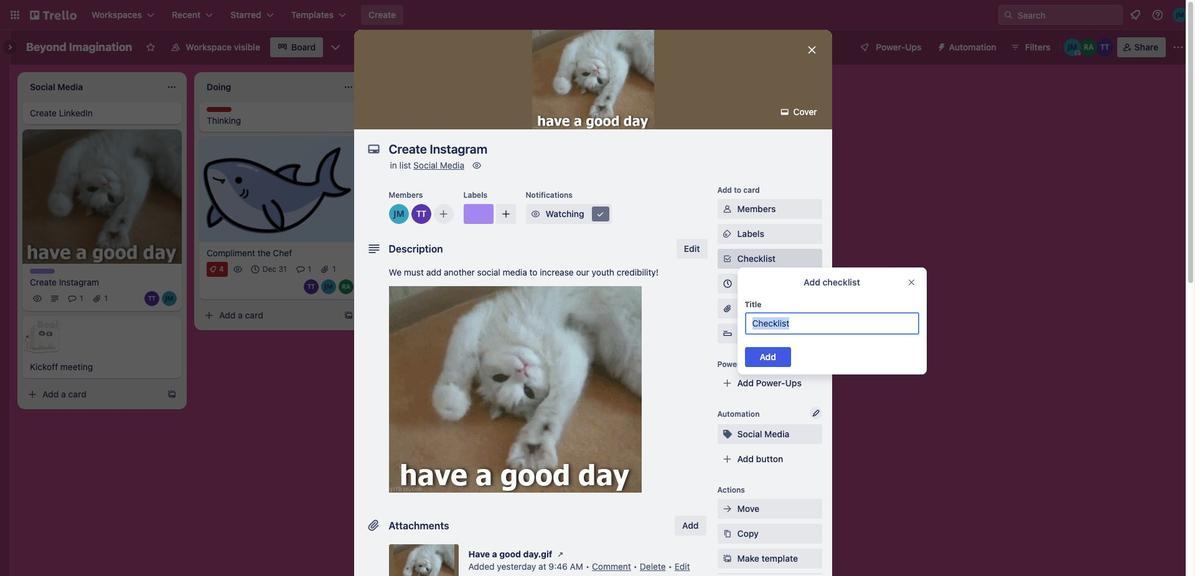 Task type: vqa. For each thing, say whether or not it's contained in the screenshot.
the left Ben
no



Task type: describe. For each thing, give the bounding box(es) containing it.
sm image for "watching" button on the top of page
[[530, 208, 542, 220]]

automation button
[[932, 37, 1004, 57]]

0 vertical spatial media
[[440, 160, 464, 171]]

beyond imagination
[[26, 40, 132, 54]]

create from template… image
[[344, 310, 354, 320]]

a for add a card button related to leftmost create from template… image
[[61, 389, 66, 400]]

Search field
[[1014, 6, 1123, 24]]

create instagram link
[[30, 277, 174, 289]]

automation inside button
[[949, 42, 997, 52]]

sm image for labels link
[[721, 228, 734, 240]]

1 vertical spatial to
[[530, 267, 538, 278]]

media
[[503, 267, 527, 278]]

create for create linkedin
[[30, 108, 57, 118]]

visible
[[234, 42, 260, 52]]

comment
[[592, 562, 631, 572]]

create for create instagram
[[30, 277, 57, 288]]

1 horizontal spatial ruby anderson (rubyanderson7) image
[[1080, 39, 1097, 56]]

9:46
[[549, 562, 568, 572]]

day.gif
[[523, 549, 553, 560]]

beyond
[[26, 40, 66, 54]]

sm image for checklist link
[[721, 253, 734, 265]]

add to card
[[718, 186, 760, 195]]

dates
[[737, 278, 761, 289]]

ups inside power-ups "button"
[[905, 42, 922, 52]]

add another list
[[570, 80, 635, 91]]

make
[[737, 553, 760, 564]]

1 horizontal spatial terry turtle (terryturtle) image
[[304, 279, 319, 294]]

checklist
[[823, 277, 860, 288]]

color: bold red, title: "thoughts" element
[[207, 107, 241, 116]]

add power-ups
[[737, 378, 802, 389]]

0 vertical spatial to
[[734, 186, 742, 195]]

attachment
[[737, 303, 786, 314]]

edit link
[[675, 562, 690, 572]]

create instagram
[[30, 277, 99, 288]]

sm image for automation
[[932, 37, 949, 55]]

in list social media
[[390, 160, 464, 171]]

0 vertical spatial create from template… image
[[520, 113, 530, 123]]

Title text field
[[745, 313, 919, 335]]

yesterday
[[497, 562, 536, 572]]

comment link
[[592, 562, 631, 572]]

checklist
[[737, 253, 776, 264]]

share button
[[1117, 37, 1166, 57]]

members link
[[718, 199, 822, 219]]

delete
[[640, 562, 666, 572]]

kickoff meeting link
[[30, 361, 174, 374]]

add a card button for leftmost create from template… image
[[22, 385, 162, 405]]

credibility!
[[617, 267, 659, 278]]

instagram
[[59, 277, 99, 288]]

share
[[1135, 42, 1159, 52]]

add button button
[[718, 450, 822, 469]]

fields
[[772, 328, 796, 339]]

social media button
[[718, 425, 822, 445]]

notifications
[[526, 191, 573, 200]]

customize views image
[[330, 41, 342, 54]]

star or unstar board image
[[146, 42, 156, 52]]

0 horizontal spatial create from template… image
[[167, 390, 177, 400]]

kickoff meeting
[[30, 362, 93, 373]]

add button
[[737, 454, 783, 464]]

title
[[745, 300, 762, 309]]

make template
[[737, 553, 798, 564]]

Board name text field
[[20, 37, 138, 57]]

0 horizontal spatial ups
[[744, 360, 758, 369]]

social media link
[[414, 160, 464, 171]]

1 vertical spatial labels
[[737, 228, 764, 239]]

social
[[477, 267, 500, 278]]

chef
[[273, 248, 292, 258]]

back to home image
[[30, 5, 77, 25]]

move link
[[718, 499, 822, 519]]

a for add a card button related to create from template… icon
[[238, 310, 243, 320]]

the
[[258, 248, 271, 258]]

cover link
[[775, 102, 825, 122]]

at
[[539, 562, 546, 572]]

cover
[[791, 106, 817, 117]]

move
[[737, 504, 760, 514]]

2 vertical spatial a
[[492, 549, 497, 560]]

am
[[570, 562, 583, 572]]

sm image right social media link
[[471, 159, 483, 172]]

primary element
[[0, 0, 1195, 30]]

1 horizontal spatial card
[[245, 310, 263, 320]]

sm image for cover link
[[779, 106, 791, 118]]

terry turtle (terryturtle) image
[[411, 204, 431, 224]]

0 horizontal spatial ruby anderson (rubyanderson7) image
[[339, 279, 354, 294]]

our
[[576, 267, 590, 278]]

2 vertical spatial power-
[[756, 378, 785, 389]]

add
[[426, 267, 442, 278]]

sm image for make template link
[[721, 553, 734, 565]]

2 horizontal spatial terry turtle (terryturtle) image
[[1096, 39, 1114, 56]]

attachments
[[389, 520, 449, 532]]

media inside button
[[765, 429, 790, 440]]

social media
[[737, 429, 790, 440]]

button
[[756, 454, 783, 464]]

board link
[[270, 37, 323, 57]]



Task type: locate. For each thing, give the bounding box(es) containing it.
1 vertical spatial edit
[[675, 562, 690, 572]]

copy
[[737, 529, 759, 539]]

1 horizontal spatial color: purple, title: none image
[[464, 204, 493, 224]]

card down dec 31 option
[[245, 310, 263, 320]]

1 vertical spatial another
[[444, 267, 475, 278]]

1 horizontal spatial power-
[[756, 378, 785, 389]]

1 horizontal spatial add a card button
[[199, 306, 339, 325]]

social inside button
[[737, 429, 762, 440]]

list
[[623, 80, 635, 91], [399, 160, 411, 171]]

1 vertical spatial a
[[61, 389, 66, 400]]

add members to card image
[[439, 208, 449, 220]]

ruby anderson (rubyanderson7) image up create from template… icon
[[339, 279, 354, 294]]

sm image inside labels link
[[721, 228, 734, 240]]

1 horizontal spatial social
[[737, 429, 762, 440]]

social right in
[[414, 160, 438, 171]]

create from template… image
[[520, 113, 530, 123], [167, 390, 177, 400]]

filters
[[1025, 42, 1051, 52]]

media up button
[[765, 429, 790, 440]]

ups left automation button
[[905, 42, 922, 52]]

compliment
[[207, 248, 255, 258]]

members down the add to card at the top right of page
[[737, 204, 776, 214]]

None text field
[[383, 138, 794, 161]]

media
[[440, 160, 464, 171], [765, 429, 790, 440]]

2 horizontal spatial ups
[[905, 42, 922, 52]]

1 vertical spatial automation
[[718, 410, 760, 419]]

sm image for social media button
[[721, 428, 734, 441]]

create button
[[361, 5, 404, 25]]

we
[[389, 267, 402, 278]]

labels link
[[718, 224, 822, 244]]

watching button
[[526, 204, 612, 224]]

1 horizontal spatial power-ups
[[876, 42, 922, 52]]

sm image for move link
[[721, 503, 734, 516]]

0 horizontal spatial automation
[[718, 410, 760, 419]]

2 vertical spatial card
[[68, 389, 87, 400]]

add a card button for create from template… icon
[[199, 306, 339, 325]]

media up add members to card icon
[[440, 160, 464, 171]]

workspace
[[186, 42, 232, 52]]

0 horizontal spatial media
[[440, 160, 464, 171]]

custom
[[737, 328, 769, 339]]

thoughts thinking
[[207, 107, 241, 126]]

labels
[[464, 191, 488, 200], [737, 228, 764, 239]]

sm image inside social media button
[[721, 428, 734, 441]]

sm image right power-ups "button"
[[932, 37, 949, 55]]

0 vertical spatial add a card button
[[199, 306, 339, 325]]

automation
[[949, 42, 997, 52], [718, 410, 760, 419]]

1 vertical spatial add a card
[[42, 389, 87, 400]]

0 horizontal spatial terry turtle (terryturtle) image
[[144, 292, 159, 307]]

description
[[389, 243, 443, 255]]

in
[[390, 160, 397, 171]]

have
[[469, 549, 490, 560]]

another inside add another list button
[[589, 80, 621, 91]]

1 vertical spatial ruby anderson (rubyanderson7) image
[[339, 279, 354, 294]]

sm image for members
[[721, 203, 734, 215]]

1 horizontal spatial list
[[623, 80, 635, 91]]

1 horizontal spatial create from template… image
[[520, 113, 530, 123]]

to
[[734, 186, 742, 195], [530, 267, 538, 278]]

to up members 'link'
[[734, 186, 742, 195]]

0 horizontal spatial power-
[[718, 360, 744, 369]]

meeting
[[60, 362, 93, 373]]

0 vertical spatial ruby anderson (rubyanderson7) image
[[1080, 39, 1097, 56]]

0 horizontal spatial add a card button
[[22, 385, 162, 405]]

0 vertical spatial color: purple, title: none image
[[464, 204, 493, 224]]

card down meeting
[[68, 389, 87, 400]]

Dec 31 checkbox
[[248, 262, 290, 277]]

1 horizontal spatial members
[[737, 204, 776, 214]]

add another list button
[[548, 72, 717, 100]]

board
[[291, 42, 316, 52]]

create linkedin link
[[30, 107, 174, 120]]

checklist link
[[718, 249, 822, 269]]

1
[[308, 264, 311, 274], [333, 264, 336, 274], [80, 294, 83, 303], [104, 294, 108, 303]]

power- inside "button"
[[876, 42, 905, 52]]

0 vertical spatial power-ups
[[876, 42, 922, 52]]

jeremy miller (jeremymiller198) image
[[1173, 7, 1188, 22], [1064, 39, 1081, 56], [321, 279, 336, 294], [162, 292, 177, 307]]

youth
[[592, 267, 615, 278]]

sm image
[[932, 37, 949, 55], [471, 159, 483, 172], [721, 203, 734, 215], [721, 528, 734, 540]]

0 horizontal spatial social
[[414, 160, 438, 171]]

power-ups button
[[851, 37, 929, 57]]

0 vertical spatial power-
[[876, 42, 905, 52]]

labels down social media link
[[464, 191, 488, 200]]

0 vertical spatial labels
[[464, 191, 488, 200]]

we must add another social media to increase our youth credibility!
[[389, 267, 659, 278]]

0 horizontal spatial to
[[530, 267, 538, 278]]

members up jeremy miller (jeremymiller198) image
[[389, 191, 423, 200]]

0 vertical spatial edit
[[684, 243, 700, 254]]

automation left "filters" button
[[949, 42, 997, 52]]

add
[[570, 80, 587, 91], [718, 186, 732, 195], [804, 277, 821, 288], [219, 310, 236, 320], [737, 378, 754, 389], [42, 389, 59, 400], [737, 454, 754, 464], [682, 520, 699, 531]]

4
[[219, 264, 224, 274]]

None submit
[[745, 347, 791, 367]]

custom fields button
[[718, 327, 822, 340]]

thinking
[[207, 115, 241, 126]]

show menu image
[[1172, 41, 1185, 54]]

power-ups inside "button"
[[876, 42, 922, 52]]

search image
[[1004, 10, 1014, 20]]

members inside 'link'
[[737, 204, 776, 214]]

watching
[[546, 209, 584, 219]]

0 vertical spatial card
[[744, 186, 760, 195]]

0 horizontal spatial power-ups
[[718, 360, 758, 369]]

0 vertical spatial members
[[389, 191, 423, 200]]

2 vertical spatial create
[[30, 277, 57, 288]]

copy link
[[718, 524, 822, 544]]

0 vertical spatial social
[[414, 160, 438, 171]]

0 horizontal spatial color: purple, title: none image
[[30, 269, 55, 274]]

0 horizontal spatial a
[[61, 389, 66, 400]]

0 horizontal spatial add a card
[[42, 389, 87, 400]]

1 vertical spatial ups
[[744, 360, 758, 369]]

add a card button
[[199, 306, 339, 325], [22, 385, 162, 405]]

delete link
[[640, 562, 666, 572]]

dec
[[263, 264, 276, 274]]

sm image left copy
[[721, 528, 734, 540]]

add power-ups link
[[718, 374, 822, 393]]

automation up social media at the bottom right of the page
[[718, 410, 760, 419]]

1 vertical spatial create from template… image
[[167, 390, 177, 400]]

color: purple, title: none image right add members to card icon
[[464, 204, 493, 224]]

1 horizontal spatial labels
[[737, 228, 764, 239]]

ups up add power-ups
[[744, 360, 758, 369]]

attachment button
[[718, 299, 822, 319]]

actions
[[718, 486, 745, 495]]

add a card
[[219, 310, 263, 320], [42, 389, 87, 400]]

ruby anderson (rubyanderson7) image down search field
[[1080, 39, 1097, 56]]

0 horizontal spatial another
[[444, 267, 475, 278]]

1 vertical spatial add a card button
[[22, 385, 162, 405]]

open information menu image
[[1152, 9, 1164, 21]]

1 vertical spatial members
[[737, 204, 776, 214]]

1 horizontal spatial media
[[765, 429, 790, 440]]

add a card for add a card button related to leftmost create from template… image
[[42, 389, 87, 400]]

edit button
[[677, 239, 708, 259]]

sm image for copy
[[721, 528, 734, 540]]

ups inside add power-ups link
[[785, 378, 802, 389]]

social up add button
[[737, 429, 762, 440]]

add a card button down dec 31 option
[[199, 306, 339, 325]]

31
[[279, 264, 287, 274]]

0 horizontal spatial list
[[399, 160, 411, 171]]

another
[[589, 80, 621, 91], [444, 267, 475, 278]]

sm image
[[779, 106, 791, 118], [530, 208, 542, 220], [594, 208, 607, 220], [721, 228, 734, 240], [721, 253, 734, 265], [721, 428, 734, 441], [721, 503, 734, 516], [554, 549, 567, 561], [721, 553, 734, 565]]

1 vertical spatial list
[[399, 160, 411, 171]]

0 vertical spatial add a card
[[219, 310, 263, 320]]

1 horizontal spatial another
[[589, 80, 621, 91]]

template
[[762, 553, 798, 564]]

ups down 'fields'
[[785, 378, 802, 389]]

1 horizontal spatial to
[[734, 186, 742, 195]]

thinking link
[[207, 115, 351, 127]]

add a card down 4
[[219, 310, 263, 320]]

2 vertical spatial ups
[[785, 378, 802, 389]]

0 horizontal spatial labels
[[464, 191, 488, 200]]

edit
[[684, 243, 700, 254], [675, 562, 690, 572]]

0 notifications image
[[1128, 7, 1143, 22]]

2 horizontal spatial card
[[744, 186, 760, 195]]

2 horizontal spatial power-
[[876, 42, 905, 52]]

2 horizontal spatial a
[[492, 549, 497, 560]]

sm image inside checklist link
[[721, 253, 734, 265]]

create inside button
[[369, 9, 396, 20]]

0 vertical spatial a
[[238, 310, 243, 320]]

increase
[[540, 267, 574, 278]]

add a card down kickoff meeting
[[42, 389, 87, 400]]

imagination
[[69, 40, 132, 54]]

1 vertical spatial create
[[30, 108, 57, 118]]

have a good day.gif
[[469, 549, 553, 560]]

custom fields
[[737, 328, 796, 339]]

terry turtle (terryturtle) image
[[1096, 39, 1114, 56], [304, 279, 319, 294], [144, 292, 159, 307]]

add a card button down kickoff meeting "link"
[[22, 385, 162, 405]]

must
[[404, 267, 424, 278]]

1 vertical spatial power-ups
[[718, 360, 758, 369]]

create linkedin
[[30, 108, 93, 118]]

0 vertical spatial list
[[623, 80, 635, 91]]

linkedin
[[59, 108, 93, 118]]

0 horizontal spatial members
[[389, 191, 423, 200]]

members
[[389, 191, 423, 200], [737, 204, 776, 214]]

added yesterday at 9:46 am
[[469, 562, 583, 572]]

1 vertical spatial color: purple, title: none image
[[30, 269, 55, 274]]

0 vertical spatial create
[[369, 9, 396, 20]]

make template link
[[718, 549, 822, 569]]

sm image down the add to card at the top right of page
[[721, 203, 734, 215]]

add button
[[675, 516, 706, 536]]

dates button
[[718, 274, 822, 294]]

0 vertical spatial another
[[589, 80, 621, 91]]

to right media
[[530, 267, 538, 278]]

1 vertical spatial social
[[737, 429, 762, 440]]

add checklist
[[804, 277, 860, 288]]

ruby anderson (rubyanderson7) image
[[1080, 39, 1097, 56], [339, 279, 354, 294]]

0 vertical spatial automation
[[949, 42, 997, 52]]

workspace visible button
[[163, 37, 268, 57]]

ups
[[905, 42, 922, 52], [744, 360, 758, 369], [785, 378, 802, 389]]

1 horizontal spatial a
[[238, 310, 243, 320]]

good
[[499, 549, 521, 560]]

power-
[[876, 42, 905, 52], [718, 360, 744, 369], [756, 378, 785, 389]]

1 vertical spatial media
[[765, 429, 790, 440]]

edit inside 'button'
[[684, 243, 700, 254]]

card up members 'link'
[[744, 186, 760, 195]]

list inside add another list button
[[623, 80, 635, 91]]

labels up checklist
[[737, 228, 764, 239]]

sm image inside automation button
[[932, 37, 949, 55]]

added
[[469, 562, 495, 572]]

1 horizontal spatial automation
[[949, 42, 997, 52]]

0 horizontal spatial card
[[68, 389, 87, 400]]

sm image inside cover link
[[779, 106, 791, 118]]

compliment the chef link
[[207, 247, 351, 259]]

add a card for add a card button related to create from template… icon
[[219, 310, 263, 320]]

color: purple, title: none image up create instagram
[[30, 269, 55, 274]]

color: purple, title: none image
[[464, 204, 493, 224], [30, 269, 55, 274]]

sm image inside make template link
[[721, 553, 734, 565]]

thoughts
[[207, 107, 241, 116]]

1 horizontal spatial ups
[[785, 378, 802, 389]]

sm image inside move link
[[721, 503, 734, 516]]

social
[[414, 160, 438, 171], [737, 429, 762, 440]]

compliment the chef
[[207, 248, 292, 258]]

sm image inside copy link
[[721, 528, 734, 540]]

jeremy miller (jeremymiller198) image
[[389, 204, 409, 224]]

0 vertical spatial ups
[[905, 42, 922, 52]]

sm image inside members 'link'
[[721, 203, 734, 215]]

1 horizontal spatial add a card
[[219, 310, 263, 320]]

create for create
[[369, 9, 396, 20]]

1 vertical spatial power-
[[718, 360, 744, 369]]

workspace visible
[[186, 42, 260, 52]]

have\_a\_good\_day.gif image
[[389, 286, 642, 493]]

1 vertical spatial card
[[245, 310, 263, 320]]



